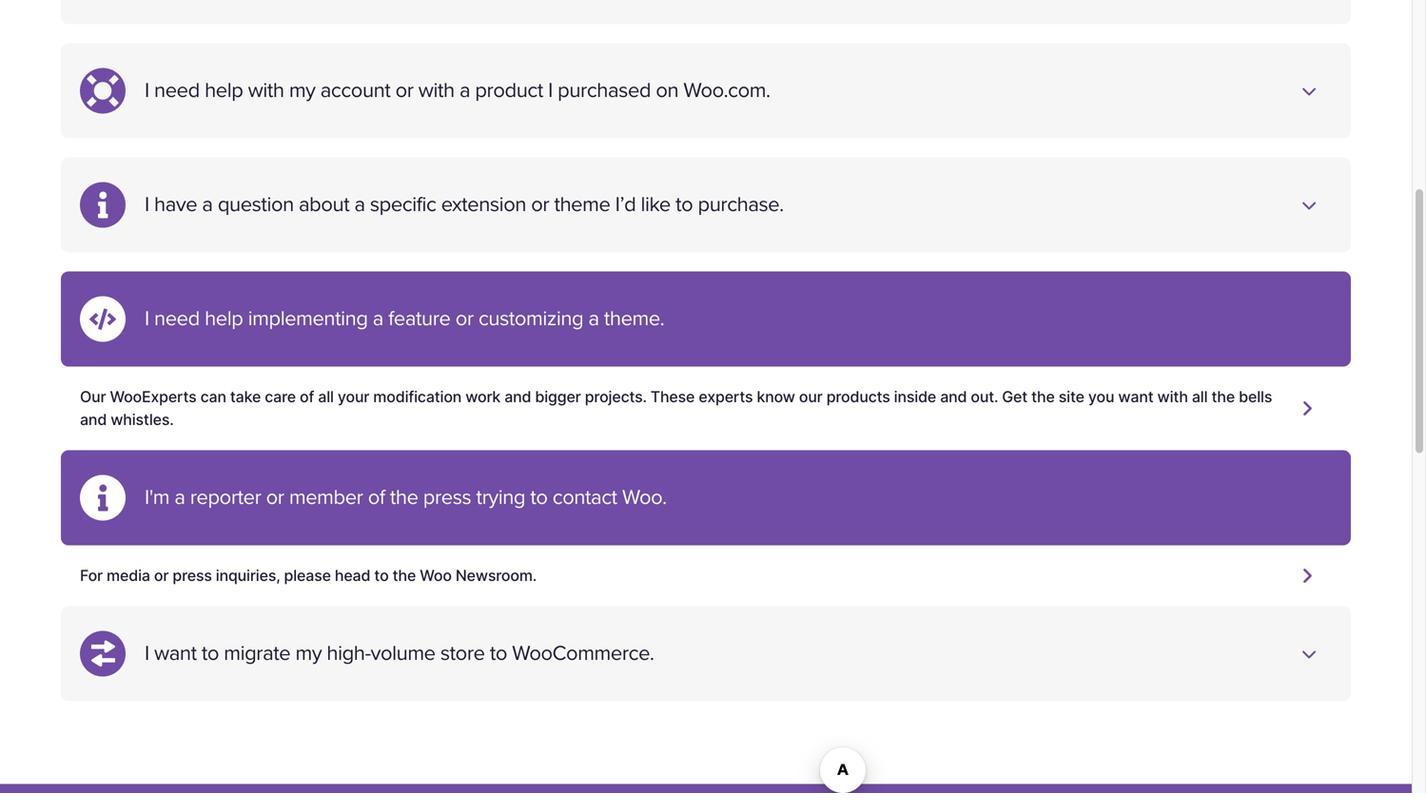 Task type: locate. For each thing, give the bounding box(es) containing it.
purchase.
[[698, 192, 784, 218]]

0 horizontal spatial with
[[248, 78, 284, 103]]

you
[[1089, 388, 1115, 407]]

my left high-
[[295, 642, 322, 667]]

get
[[1002, 388, 1028, 407]]

modification
[[373, 388, 462, 407]]

press left trying
[[423, 486, 471, 511]]

our wooexperts can take care of all your modification work and bigger projects. these experts know our products inside and out. get the site you want with all the bells and whistles.
[[80, 388, 1272, 429]]

of
[[300, 388, 314, 407], [368, 486, 385, 511]]

1 all from the left
[[318, 388, 334, 407]]

inquiries,
[[216, 567, 280, 585]]

a right about
[[354, 192, 365, 218]]

press left the inquiries,
[[173, 567, 212, 585]]

these
[[651, 388, 695, 407]]

a left feature
[[373, 307, 383, 332]]

or right account
[[395, 78, 414, 103]]

the right member
[[390, 486, 418, 511]]

0 vertical spatial my
[[289, 78, 315, 103]]

0 vertical spatial want
[[1118, 388, 1154, 407]]

i left have
[[145, 192, 149, 218]]

with
[[248, 78, 284, 103], [418, 78, 455, 103], [1158, 388, 1188, 407]]

i'm
[[145, 486, 169, 511]]

need
[[154, 78, 200, 103], [154, 307, 200, 332]]

1 vertical spatial need
[[154, 307, 200, 332]]

of for the
[[368, 486, 385, 511]]

need for i need help implementing a feature or customizing a theme.
[[154, 307, 200, 332]]

1 vertical spatial want
[[154, 642, 197, 667]]

i down media
[[145, 642, 149, 667]]

2 horizontal spatial and
[[940, 388, 967, 407]]

i right product
[[548, 78, 553, 103]]

help
[[205, 78, 243, 103], [205, 307, 243, 332]]

wooexperts
[[110, 388, 197, 407]]

want
[[1118, 388, 1154, 407], [154, 642, 197, 667]]

0 horizontal spatial all
[[318, 388, 334, 407]]

with left account
[[248, 78, 284, 103]]

with left product
[[418, 78, 455, 103]]

i have a question about a specific extension or theme i'd like to purchase.
[[145, 192, 784, 218]]

0 horizontal spatial press
[[173, 567, 212, 585]]

my
[[289, 78, 315, 103], [295, 642, 322, 667]]

2 all from the left
[[1192, 388, 1208, 407]]

i need help with my account or with a product i purchased on woo.com.
[[145, 78, 770, 103]]

1 horizontal spatial want
[[1118, 388, 1154, 407]]

please
[[284, 567, 331, 585]]

or left "theme"
[[531, 192, 549, 218]]

of inside our wooexperts can take care of all your modification work and bigger projects. these experts know our products inside and out. get the site you want with all the bells and whistles.
[[300, 388, 314, 407]]

i need help implementing a feature or customizing a theme.
[[145, 307, 664, 332]]

want right you at the right of page
[[1118, 388, 1154, 407]]

product
[[475, 78, 543, 103]]

for
[[80, 567, 103, 585]]

0 vertical spatial help
[[205, 78, 243, 103]]

theme.
[[604, 307, 664, 332]]

our wooexperts can take care of all your modification work and bigger projects. these experts know our products inside and out. get the site you want with all the bells and whistles. link
[[80, 386, 1301, 432]]

my for migrate
[[295, 642, 322, 667]]

or
[[395, 78, 414, 103], [531, 192, 549, 218], [456, 307, 474, 332], [266, 486, 284, 511], [154, 567, 169, 585]]

need up wooexperts
[[154, 307, 200, 332]]

all left your
[[318, 388, 334, 407]]

the
[[1032, 388, 1055, 407], [1212, 388, 1235, 407], [390, 486, 418, 511], [393, 567, 416, 585]]

the left bells
[[1212, 388, 1235, 407]]

0 vertical spatial of
[[300, 388, 314, 407]]

i right the help icon
[[145, 78, 149, 103]]

want left migrate
[[154, 642, 197, 667]]

woo.
[[622, 486, 667, 511]]

press
[[423, 486, 471, 511], [173, 567, 212, 585]]

help icon image
[[80, 68, 126, 114]]

i up wooexperts
[[145, 307, 149, 332]]

theme
[[554, 192, 610, 218]]

question
[[218, 192, 294, 218]]

or right feature
[[456, 307, 474, 332]]

to right store
[[490, 642, 507, 667]]

i
[[145, 78, 149, 103], [548, 78, 553, 103], [145, 192, 149, 218], [145, 307, 149, 332], [145, 642, 149, 667]]

of right member
[[368, 486, 385, 511]]

need right the help icon
[[154, 78, 200, 103]]

a right have
[[202, 192, 213, 218]]

to left migrate
[[202, 642, 219, 667]]

can
[[200, 388, 226, 407]]

1 help from the top
[[205, 78, 243, 103]]

my left account
[[289, 78, 315, 103]]

1 horizontal spatial all
[[1192, 388, 1208, 407]]

of for all
[[300, 388, 314, 407]]

like
[[641, 192, 671, 218]]

1 horizontal spatial press
[[423, 486, 471, 511]]

my for with
[[289, 78, 315, 103]]

all left bells
[[1192, 388, 1208, 407]]

and
[[505, 388, 531, 407], [940, 388, 967, 407], [80, 411, 107, 429]]

experts
[[699, 388, 753, 407]]

to right trying
[[530, 486, 548, 511]]

i for i want to migrate my high-volume store to woocommerce.
[[145, 642, 149, 667]]

2 help from the top
[[205, 307, 243, 332]]

0 horizontal spatial and
[[80, 411, 107, 429]]

of right care
[[300, 388, 314, 407]]

1 vertical spatial my
[[295, 642, 322, 667]]

woo
[[420, 567, 452, 585]]

i want to migrate my high-volume store to woocommerce.
[[145, 642, 654, 667]]

and right work
[[505, 388, 531, 407]]

for media or press inquiries, please head to the woo newsroom.
[[80, 567, 537, 585]]

member
[[289, 486, 363, 511]]

with right you at the right of page
[[1158, 388, 1188, 407]]

0 horizontal spatial of
[[300, 388, 314, 407]]

high-
[[327, 642, 371, 667]]

1 horizontal spatial of
[[368, 486, 385, 511]]

and left the out.
[[940, 388, 967, 407]]

a
[[460, 78, 470, 103], [202, 192, 213, 218], [354, 192, 365, 218], [373, 307, 383, 332], [588, 307, 599, 332], [174, 486, 185, 511]]

i for i need help implementing a feature or customizing a theme.
[[145, 307, 149, 332]]

0 vertical spatial need
[[154, 78, 200, 103]]

trying
[[476, 486, 525, 511]]

a left theme.
[[588, 307, 599, 332]]

to
[[676, 192, 693, 218], [530, 486, 548, 511], [374, 567, 389, 585], [202, 642, 219, 667], [490, 642, 507, 667]]

migrate
[[224, 642, 290, 667]]

1 vertical spatial help
[[205, 307, 243, 332]]

1 need from the top
[[154, 78, 200, 103]]

out.
[[971, 388, 998, 407]]

2 need from the top
[[154, 307, 200, 332]]

1 vertical spatial of
[[368, 486, 385, 511]]

have
[[154, 192, 197, 218]]

contact
[[553, 486, 617, 511]]

and down our
[[80, 411, 107, 429]]

all
[[318, 388, 334, 407], [1192, 388, 1208, 407]]

2 horizontal spatial with
[[1158, 388, 1188, 407]]



Task type: describe. For each thing, give the bounding box(es) containing it.
know
[[757, 388, 795, 407]]

volume
[[371, 642, 435, 667]]

store
[[440, 642, 485, 667]]

head
[[335, 567, 370, 585]]

i for i have a question about a specific extension or theme i'd like to purchase.
[[145, 192, 149, 218]]

with inside our wooexperts can take care of all your modification work and bigger projects. these experts know our products inside and out. get the site you want with all the bells and whistles.
[[1158, 388, 1188, 407]]

1 horizontal spatial with
[[418, 78, 455, 103]]

work
[[466, 388, 501, 407]]

the right "get"
[[1032, 388, 1055, 407]]

newsroom.
[[456, 567, 537, 585]]

extension
[[441, 192, 526, 218]]

1 horizontal spatial and
[[505, 388, 531, 407]]

1 vertical spatial press
[[173, 567, 212, 585]]

products
[[827, 388, 890, 407]]

customizing
[[479, 307, 584, 332]]

projects.
[[585, 388, 647, 407]]

i'm a reporter or member of the press trying to contact woo.
[[145, 486, 667, 511]]

want inside our wooexperts can take care of all your modification work and bigger projects. these experts know our products inside and out. get the site you want with all the bells and whistles.
[[1118, 388, 1154, 407]]

about
[[299, 192, 349, 218]]

reporter
[[190, 486, 261, 511]]

on
[[656, 78, 679, 103]]

for media or press inquiries, please head to the woo newsroom. link
[[80, 565, 1301, 588]]

feature
[[388, 307, 451, 332]]

a right the 'i'm'
[[174, 486, 185, 511]]

bells
[[1239, 388, 1272, 407]]

a left product
[[460, 78, 470, 103]]

media
[[107, 567, 150, 585]]

woocommerce.
[[512, 642, 654, 667]]

i'd
[[615, 192, 636, 218]]

angle right image
[[1301, 567, 1313, 586]]

your
[[338, 388, 369, 407]]

to right like on the top left
[[676, 192, 693, 218]]

the left "woo" on the bottom left of the page
[[393, 567, 416, 585]]

specific
[[370, 192, 436, 218]]

inside
[[894, 388, 936, 407]]

woo.com.
[[684, 78, 770, 103]]

purchased
[[558, 78, 651, 103]]

angle right image
[[1301, 399, 1313, 418]]

or right reporter
[[266, 486, 284, 511]]

our
[[799, 388, 823, 407]]

to right 'head' in the left of the page
[[374, 567, 389, 585]]

care
[[265, 388, 296, 407]]

implementing
[[248, 307, 368, 332]]

our
[[80, 388, 106, 407]]

take
[[230, 388, 261, 407]]

site
[[1059, 388, 1085, 407]]

bigger
[[535, 388, 581, 407]]

account
[[320, 78, 390, 103]]

0 vertical spatial press
[[423, 486, 471, 511]]

need for i need help with my account or with a product i purchased on woo.com.
[[154, 78, 200, 103]]

help for implementing
[[205, 307, 243, 332]]

or right media
[[154, 567, 169, 585]]

i for i need help with my account or with a product i purchased on woo.com.
[[145, 78, 149, 103]]

whistles.
[[111, 411, 174, 429]]

0 horizontal spatial want
[[154, 642, 197, 667]]

help for with
[[205, 78, 243, 103]]

info icon image
[[80, 182, 126, 228]]



Task type: vqa. For each thing, say whether or not it's contained in the screenshot.
Shipping. in the We're actively working on adding more carriers to WooCommerce Shipping. Looking for a specific carrier?
no



